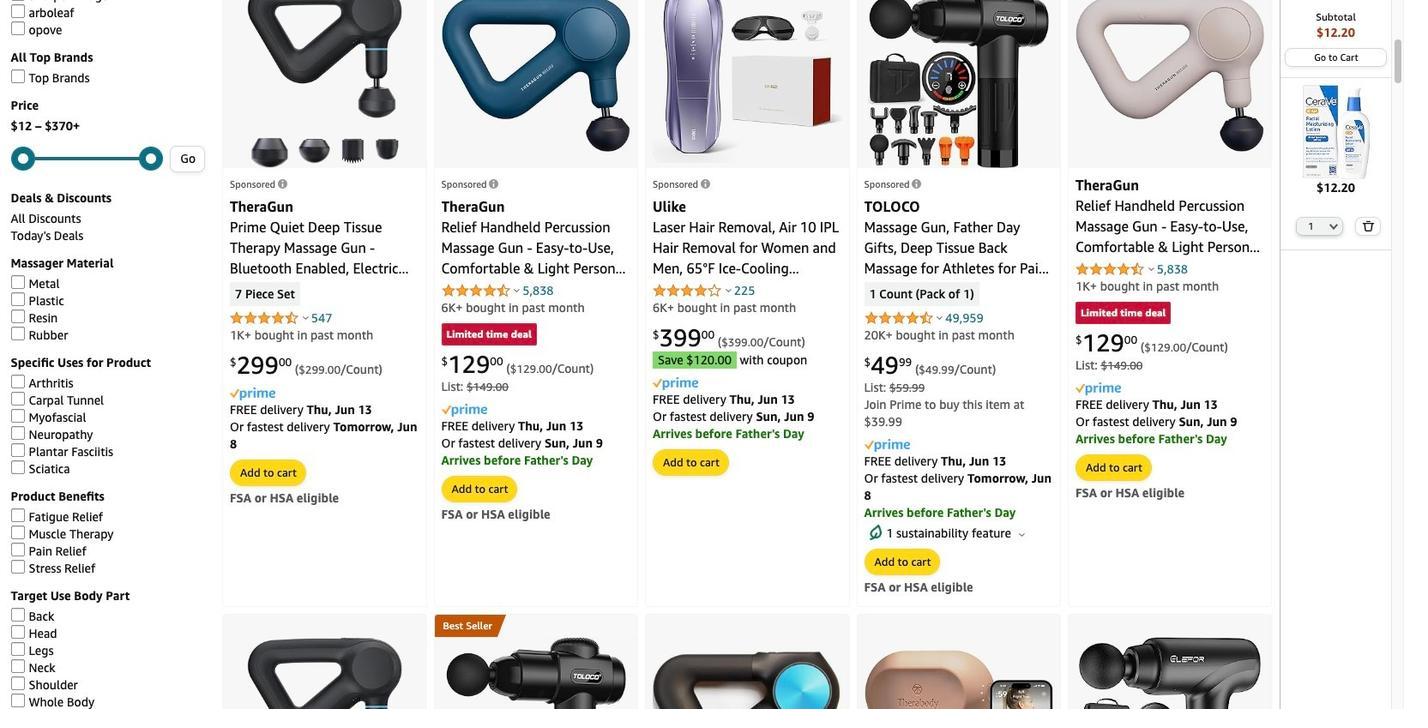Task type: vqa. For each thing, say whether or not it's contained in the screenshot.
alert image
no



Task type: locate. For each thing, give the bounding box(es) containing it.
2 horizontal spatial popover image
[[937, 316, 943, 320]]

0 horizontal spatial or fastest delivery sun, jun 9 element
[[441, 436, 603, 450]]

4 checkbox image from the top
[[11, 375, 24, 389]]

toloco massage gun, father day gifts, deep tissue back massage for athletes for pain relief, percussion massager with 10 m... image
[[446, 637, 626, 710]]

free delivery thu, jun 13 element for or fastest delivery sun, jun 9 element for theragun relief handheld percussion massage gun - easy-to-use, comfortable & light personal massager for every day pain re... image
[[1076, 397, 1218, 412]]

popover image for sponsored ad - theragun relief handheld percussion massage gun - easy-to-use, comfortable & light personal massager for ev... image
[[514, 289, 520, 293]]

theragun mini massage gun - handheld deep tissue percussion massage gun & compact personal massager for on-the-go, portabl... image
[[864, 650, 1054, 710]]

0 horizontal spatial popover image
[[303, 316, 309, 320]]

or fastest delivery sun, jun 9 element
[[653, 409, 815, 424], [1076, 414, 1238, 429], [441, 436, 603, 450]]

3 checkbox image from the top
[[11, 276, 24, 290]]

1 checkbox image from the top
[[11, 0, 24, 1]]

0 vertical spatial or fastest delivery tomorrow, jun 8 element
[[230, 419, 417, 451]]

2 horizontal spatial or fastest delivery sun, jun 9 element
[[1076, 414, 1238, 429]]

1 horizontal spatial or fastest delivery tomorrow, jun 8 element
[[864, 471, 1052, 503]]

None submit
[[1357, 218, 1380, 235]]

free delivery thu, jun 13 element for the leftmost 'or fastest delivery tomorrow, jun 8' element
[[230, 402, 372, 417]]

11 checkbox image from the top
[[11, 561, 24, 574]]

checkbox image
[[11, 0, 24, 1], [11, 70, 24, 84], [11, 276, 24, 290], [11, 293, 24, 307], [11, 327, 24, 341], [11, 392, 24, 406], [11, 410, 24, 423], [11, 444, 24, 458], [11, 461, 24, 475], [11, 509, 24, 523], [11, 561, 24, 574], [11, 626, 24, 640], [11, 643, 24, 657], [11, 677, 24, 691], [11, 694, 24, 708]]

group
[[435, 615, 498, 637]]

14 checkbox image from the top
[[11, 677, 24, 691]]

free delivery thu, jun 13 element
[[653, 392, 795, 406], [1076, 397, 1218, 412], [230, 402, 372, 417], [441, 418, 584, 433], [864, 454, 1007, 468]]

None range field
[[11, 157, 163, 161], [11, 157, 163, 161], [11, 157, 163, 161], [11, 157, 163, 161]]

theragun relief handheld percussion massage gun - easy-to-use, comfortable & light personal massager for every day pain re... image
[[1076, 0, 1265, 152]]

10 checkbox image from the top
[[11, 509, 24, 523]]

5 checkbox image from the top
[[11, 427, 24, 441]]

amazon prime image for free delivery thu, jun 13 element related to or fastest delivery sun, jun 9 element for theragun relief handheld percussion massage gun - easy-to-use, comfortable & light personal massager for every day pain re... image
[[1076, 383, 1121, 396]]

1 horizontal spatial or fastest delivery sun, jun 9 element
[[653, 409, 815, 424]]

amazon prime image for free delivery thu, jun 13 element associated with the leftmost 'or fastest delivery tomorrow, jun 8' element
[[230, 388, 275, 401]]

Submit price range submit
[[171, 147, 204, 172]]

free delivery thu, jun 13 element for sponsored ad - theragun relief handheld percussion massage gun - easy-to-use, comfortable & light personal massager for ev... image's or fastest delivery sun, jun 9 element
[[441, 418, 584, 433]]

theragun pro plus 6-in-1 deep tissue percussion massage gun - handheld personal massager for full body pain relief & muscl... image
[[653, 650, 842, 710]]

amazon prime image for free delivery thu, jun 13 element for or fastest delivery sun, jun 9 element associated with sponsored ad - ulike laser hair removal, air 10 ipl hair removal for women and men, 65°f ice-cooling contact, dual lights,... image
[[653, 378, 698, 391]]

6 checkbox image from the top
[[11, 392, 24, 406]]

sponsored ad - toloco massage gun, father day gifts, deep tissue back massage for athletes for pain relief, percussion mas... image
[[869, 0, 1049, 168]]

amazon prime image
[[653, 378, 698, 391], [1076, 383, 1121, 396], [230, 388, 275, 401], [441, 405, 487, 417], [864, 440, 910, 453]]

or fastest delivery tomorrow, jun 8 element
[[230, 419, 417, 451], [864, 471, 1052, 503]]

popover image
[[514, 289, 520, 293], [303, 316, 309, 320], [937, 316, 943, 320]]

1 vertical spatial or fastest delivery tomorrow, jun 8 element
[[864, 471, 1052, 503]]

popover image for sponsored ad - toloco massage gun, father day gifts, deep tissue back massage for athletes for pain relief, percussion mas... image
[[937, 316, 943, 320]]

checkbox image
[[11, 5, 24, 18], [11, 22, 24, 36], [11, 310, 24, 324], [11, 375, 24, 389], [11, 427, 24, 441], [11, 526, 24, 540], [11, 543, 24, 557], [11, 609, 24, 622], [11, 660, 24, 674]]

1 horizontal spatial popover image
[[514, 289, 520, 293]]



Task type: describe. For each thing, give the bounding box(es) containing it.
9 checkbox image from the top
[[11, 660, 24, 674]]

free delivery thu, jun 13 element for the bottom 'or fastest delivery tomorrow, jun 8' element
[[864, 454, 1007, 468]]

5 checkbox image from the top
[[11, 327, 24, 341]]

4 checkbox image from the top
[[11, 293, 24, 307]]

0 horizontal spatial or fastest delivery tomorrow, jun 8 element
[[230, 419, 417, 451]]

3 checkbox image from the top
[[11, 310, 24, 324]]

sponsored ad - theragun prime quiet deep tissue therapy massage gun - bluetooth enabled, electric percussion massage gun &... image
[[247, 0, 402, 168]]

8 checkbox image from the top
[[11, 609, 24, 622]]

8 checkbox image from the top
[[11, 444, 24, 458]]

dropdown image
[[1330, 223, 1339, 230]]

amazon prime image for free delivery thu, jun 13 element for the bottom 'or fastest delivery tomorrow, jun 8' element
[[864, 440, 910, 453]]

delete image
[[1363, 220, 1375, 231]]

2 checkbox image from the top
[[11, 22, 24, 36]]

or fastest delivery sun, jun 9 element for theragun relief handheld percussion massage gun - easy-to-use, comfortable & light personal massager for every day pain re... image
[[1076, 414, 1238, 429]]

9 checkbox image from the top
[[11, 461, 24, 475]]

or fastest delivery sun, jun 9 element for sponsored ad - ulike laser hair removal, air 10 ipl hair removal for women and men, 65°f ice-cooling contact, dual lights,... image
[[653, 409, 815, 424]]

13 checkbox image from the top
[[11, 643, 24, 657]]

or fastest delivery sun, jun 9 element for sponsored ad - theragun relief handheld percussion massage gun - easy-to-use, comfortable & light personal massager for ev... image
[[441, 436, 603, 450]]

2 checkbox image from the top
[[11, 70, 24, 84]]

popover image for sponsored ad - theragun prime quiet deep tissue therapy massage gun - bluetooth enabled, electric percussion massage gun &... image
[[303, 316, 309, 320]]

popover image
[[726, 289, 732, 293]]

theragun prime quiet deep tissue therapy massage gun - bluetooth enabled, electric percussion massage gun & personal massa... image
[[247, 637, 402, 710]]

7 checkbox image from the top
[[11, 543, 24, 557]]

7 checkbox image from the top
[[11, 410, 24, 423]]

amazon prime image for free delivery thu, jun 13 element corresponding to sponsored ad - theragun relief handheld percussion massage gun - easy-to-use, comfortable & light personal massager for ev... image's or fastest delivery sun, jun 9 element
[[441, 405, 487, 417]]

1 checkbox image from the top
[[11, 5, 24, 18]]

12 checkbox image from the top
[[11, 626, 24, 640]]

free delivery thu, jun 13 element for or fastest delivery sun, jun 9 element associated with sponsored ad - ulike laser hair removal, air 10 ipl hair removal for women and men, 65°f ice-cooling contact, dual lights,... image
[[653, 392, 795, 406]]

15 checkbox image from the top
[[11, 694, 24, 708]]

sponsored ad - theragun relief handheld percussion massage gun - easy-to-use, comfortable & light personal massager for ev... image
[[441, 0, 631, 152]]

massage gun deep tissue,percussion back massager gun for athletes muscle massage gun for pain relief with 10 massage heads... image
[[1079, 637, 1262, 710]]

6 checkbox image from the top
[[11, 526, 24, 540]]

sponsored ad - ulike laser hair removal, air 10 ipl hair removal for women and men, 65°f ice-cooling contact, dual lights,... image
[[653, 0, 842, 163]]

cerave am facial moisturizing lotion with spf 30 | oil-free face moisturizer with spf | formulated with hyaluronic acid, niacinamide &amp; ceramides | non-comedogenic | broad spectrum sunscreen | 3 ounce image
[[1289, 85, 1383, 179]]



